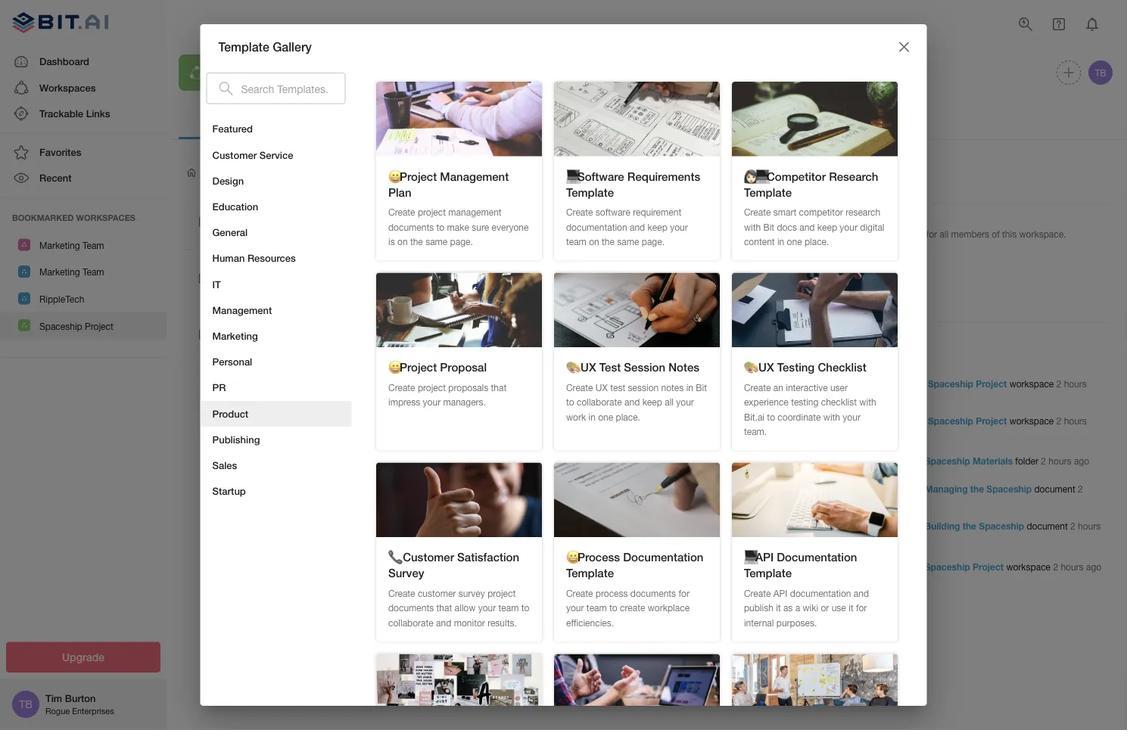 Task type: describe. For each thing, give the bounding box(es) containing it.
insights link
[[421, 103, 542, 139]]

with inside create smart competitor research with bit docs and keep your digital content in one place.
[[744, 222, 761, 232]]

tim burton rogue enterprises
[[45, 693, 114, 717]]

wiki
[[803, 603, 819, 614]]

sales
[[212, 460, 237, 472]]

for right access
[[927, 229, 938, 239]]

updated for spaceship project link to the top
[[892, 379, 926, 389]]

testing
[[777, 361, 815, 375]]

smart
[[774, 207, 797, 218]]

place. inside create ux test session notes in bit to collaborate and keep all your work in one place.
[[616, 412, 640, 423]]

management inside 😀project management plan
[[440, 170, 509, 183]]

tim burton created spaceship project workspace 2 hours ago
[[845, 562, 1102, 572]]

home
[[201, 167, 228, 178]]

create project proposals that impress your managers.
[[388, 382, 507, 408]]

session
[[628, 382, 659, 393]]

📞 customer satisfaction survey image
[[376, 463, 542, 538]]

and inside "create api documentation and publish it as a wiki or use it for internal purposes."
[[854, 589, 869, 599]]

workspaces button
[[0, 75, 167, 101]]

🎨 mood board image
[[376, 655, 542, 729]]

to inside create ux test session notes in bit to collaborate and keep all your work in one place.
[[566, 397, 574, 408]]

workspace.
[[1020, 229, 1067, 239]]

tim burton updated spaceship project workspace for spaceship project link to the middle
[[845, 416, 1055, 427]]

0 horizontal spatial managing
[[264, 321, 316, 335]]

links
[[86, 108, 110, 119]]

😀project proposal
[[388, 361, 487, 375]]

on inside create project management documents to make sure everyone is on the same page.
[[397, 237, 408, 247]]

create api documentation and publish it as a wiki or use it for internal purposes.
[[744, 589, 869, 629]]

library
[[365, 115, 410, 127]]

tim burton updated spaceship project workspace for spaceship project link to the top
[[845, 379, 1055, 389]]

user
[[830, 382, 848, 393]]

general
[[212, 227, 248, 239]]

featured
[[212, 123, 253, 135]]

resources
[[248, 253, 296, 264]]

pr
[[212, 382, 226, 394]]

management inside button
[[212, 304, 272, 316]]

experience
[[744, 397, 789, 408]]

keep inside create software requirement documentation and keep your team on the same page.
[[648, 222, 668, 232]]

documents
[[205, 115, 273, 127]]

settings link
[[542, 103, 664, 139]]

project for management
[[418, 207, 446, 218]]

📞 customer satisfaction survey
[[388, 551, 519, 581]]

competitor
[[799, 207, 843, 218]]

tim inside tim burton rogue enterprises
[[45, 693, 62, 705]]

create for 😀project proposal
[[388, 382, 415, 393]]

2 horizontal spatial with
[[860, 397, 876, 408]]

1 horizontal spatial insights
[[818, 302, 862, 317]]

your inside "create an interactive user experience testing checklist with bit.ai to coordinate with your team."
[[843, 412, 861, 423]]

template gallery
[[219, 40, 312, 54]]

rippletech
[[39, 294, 84, 305]]

created for managing the spaceship
[[892, 484, 923, 495]]

and inside create ux test session notes in bit to collaborate and keep all your work in one place.
[[625, 397, 640, 408]]

😀project proposal image
[[376, 273, 542, 348]]

ux for test
[[581, 361, 596, 375]]

bookmarked
[[12, 213, 74, 223]]

😀project management plan image
[[376, 82, 542, 156]]

session
[[624, 361, 666, 375]]

customer service button
[[200, 142, 352, 168]]

process
[[596, 589, 628, 599]]

notes
[[661, 382, 684, 393]]

product button
[[200, 401, 352, 427]]

internal
[[744, 618, 774, 629]]

create
[[620, 603, 645, 614]]

0 vertical spatial marketing
[[39, 240, 80, 251]]

the right resources
[[310, 264, 326, 278]]

home link
[[185, 166, 228, 180]]

proposal
[[440, 361, 487, 375]]

of
[[992, 229, 1000, 239]]

human resources
[[212, 253, 296, 264]]

💻software
[[566, 170, 624, 183]]

🎨 for 🎨 ux testing checklist
[[744, 361, 755, 375]]

the down building the spaceship
[[319, 321, 335, 335]]

your inside create software requirement documentation and keep your team on the same page.
[[670, 222, 688, 232]]

same inside create project management documents to make sure everyone is on the same page.
[[425, 237, 447, 247]]

0 vertical spatial all
[[940, 229, 949, 239]]

🎨 ux test session notes
[[566, 361, 700, 375]]

2 it from the left
[[849, 603, 854, 614]]

test
[[599, 361, 621, 375]]

materials
[[973, 456, 1013, 467]]

notes
[[669, 361, 700, 375]]

1 vertical spatial marketing
[[39, 267, 80, 278]]

project inside create customer survey project documents that allow your team to collaborate and monitor results.
[[488, 589, 516, 599]]

or
[[821, 603, 829, 614]]

an
[[774, 382, 784, 393]]

plan
[[388, 186, 411, 199]]

collaborate inside create ux test session notes in bit to collaborate and keep all your work in one place.
[[577, 397, 622, 408]]

1 marketing team from the top
[[39, 240, 104, 251]]

create smart competitor research with bit docs and keep your digital content in one place.
[[744, 207, 885, 247]]

spaceship materials link
[[925, 456, 1013, 467]]

sure
[[472, 222, 489, 232]]

favorite image
[[376, 206, 394, 224]]

page. inside create project management documents to make sure everyone is on the same page.
[[450, 237, 473, 247]]

publishing
[[212, 434, 260, 446]]

create new
[[724, 167, 781, 179]]

access
[[896, 229, 924, 239]]

trackable links
[[39, 108, 110, 119]]

to inside create process documents for your team to create workplace efficiencies.
[[609, 603, 618, 614]]

create inside create new button
[[724, 167, 756, 179]]

2 team from the top
[[82, 267, 104, 278]]

requirements
[[627, 170, 700, 183]]

documentation inside create software requirement documentation and keep your team on the same page.
[[566, 222, 627, 232]]

upgrade
[[62, 652, 105, 664]]

folder
[[1016, 456, 1039, 467]]

👩🏻💻competitor research template
[[744, 170, 879, 199]]

document for tim burton created building the spaceship document
[[1027, 522, 1069, 532]]

template left gallery at top left
[[219, 40, 269, 54]]

digital
[[860, 222, 885, 232]]

🎨 ux testing checklist
[[744, 361, 867, 375]]

human
[[212, 253, 245, 264]]

😀project for 😀project management plan
[[388, 170, 437, 183]]

recent
[[39, 172, 72, 184]]

design
[[212, 175, 244, 187]]

create for 💻api documentation template
[[744, 589, 771, 599]]

create software requirement documentation and keep your team on the same page.
[[566, 207, 688, 247]]

🎨 ux test session notes image
[[554, 273, 720, 348]]

survey
[[458, 589, 485, 599]]

💻software requirements template image
[[554, 82, 720, 156]]

in inside create smart competitor research with bit docs and keep your digital content in one place.
[[777, 237, 785, 247]]

2 marketing team button from the top
[[0, 258, 167, 285]]

it
[[212, 279, 221, 290]]

created for spaceship materials
[[892, 456, 923, 467]]

spaceship project inside button
[[39, 321, 113, 332]]

interactive
[[786, 382, 828, 393]]

managers.
[[443, 397, 486, 408]]

your inside "create project proposals that impress your managers."
[[423, 397, 441, 408]]

👩🏻💻competitor
[[744, 170, 826, 183]]

🎨 for 🎨 ux test session notes
[[566, 361, 578, 375]]

1 team from the top
[[82, 240, 104, 251]]

and inside create customer survey project documents that allow your team to collaborate and monitor results.
[[436, 618, 451, 629]]

one inside create smart competitor research with bit docs and keep your digital content in one place.
[[787, 237, 802, 247]]

template for 💻api documentation template
[[744, 567, 792, 581]]

for left quick
[[858, 229, 869, 239]]

dashboard button
[[0, 49, 167, 75]]

😀project management plan
[[388, 170, 509, 199]]

page. inside create software requirement documentation and keep your team on the same page.
[[642, 237, 665, 247]]

education button
[[200, 194, 352, 220]]

1 marketing team button from the top
[[0, 231, 167, 258]]

content library link
[[300, 103, 421, 139]]

burton inside tim burton rogue enterprises
[[65, 693, 96, 705]]

2 vertical spatial spaceship project link
[[925, 562, 1004, 572]]

management
[[448, 207, 502, 218]]

publishing button
[[200, 427, 352, 453]]

pin
[[818, 229, 831, 239]]

created for spaceship project
[[892, 562, 923, 572]]

tim burton created managing the spaceship document
[[845, 484, 1076, 495]]

spaceship inside button
[[39, 321, 82, 332]]

🎨 ux permission to record image
[[554, 655, 720, 729]]

💻api documentation template
[[744, 551, 857, 581]]

tb inside button
[[1096, 67, 1107, 78]]

bit inside create ux test session notes in bit to collaborate and keep all your work in one place.
[[696, 382, 707, 393]]

Search Templates... search field
[[241, 73, 346, 104]]

💻api documentation template image
[[732, 463, 898, 538]]

customer service
[[212, 149, 293, 161]]

😀process documentation template image
[[554, 463, 720, 538]]

customer inside button
[[212, 149, 257, 161]]

the down managing the spaceship link
[[963, 522, 977, 532]]

and inside create smart competitor research with bit docs and keep your digital content in one place.
[[800, 222, 815, 232]]

the down spaceship materials link
[[971, 484, 985, 495]]

the inside create software requirement documentation and keep your team on the same page.
[[602, 237, 615, 247]]

ago inside 2 hours ago link
[[381, 230, 395, 239]]

create an interactive user experience testing checklist with bit.ai to coordinate with your team.
[[744, 382, 876, 438]]

keep inside create smart competitor research with bit docs and keep your digital content in one place.
[[818, 222, 837, 232]]



Task type: locate. For each thing, give the bounding box(es) containing it.
0 horizontal spatial tb
[[19, 699, 32, 711]]

for inside "create api documentation and publish it as a wiki or use it for internal purposes."
[[856, 603, 867, 614]]

tim for spaceship materials link
[[845, 456, 860, 467]]

all down notes
[[665, 397, 674, 408]]

template down 💻software
[[566, 186, 614, 199]]

1 vertical spatial documentation
[[790, 589, 851, 599]]

managing down 'tim burton created spaceship materials folder 2 hours ago'
[[925, 484, 968, 495]]

in right work
[[589, 412, 596, 423]]

team down workspaces
[[82, 240, 104, 251]]

bit.ai
[[744, 412, 765, 423]]

0 vertical spatial spaceship project
[[227, 64, 342, 81]]

the inside create project management documents to make sure everyone is on the same page.
[[410, 237, 423, 247]]

and inside create software requirement documentation and keep your team on the same page.
[[630, 222, 645, 232]]

create inside "create api documentation and publish it as a wiki or use it for internal purposes."
[[744, 589, 771, 599]]

0 vertical spatial spaceship project link
[[929, 379, 1008, 389]]

1 horizontal spatial page.
[[642, 237, 665, 247]]

for right use
[[856, 603, 867, 614]]

tab list containing documents
[[179, 103, 1116, 139]]

1 horizontal spatial spaceship project
[[227, 64, 342, 81]]

workplace
[[648, 603, 690, 614]]

document for tim burton created managing the spaceship document
[[1035, 484, 1076, 495]]

spaceship project button
[[0, 312, 167, 339]]

0 horizontal spatial building
[[264, 264, 307, 278]]

marketing team button up the rippletech
[[0, 258, 167, 285]]

😀project up plan
[[388, 170, 437, 183]]

1 page. from the left
[[450, 237, 473, 247]]

1 vertical spatial updated
[[892, 416, 926, 427]]

💻product requirements document template image
[[732, 655, 898, 729]]

team inside create customer survey project documents that allow your team to collaborate and monitor results.
[[498, 603, 519, 614]]

project up results.
[[488, 589, 516, 599]]

settings
[[577, 115, 629, 127]]

🎨 up "experience"
[[744, 361, 755, 375]]

create inside create process documents for your team to create workplace efficiencies.
[[566, 589, 593, 599]]

create for 😀project management plan
[[388, 207, 415, 218]]

0 vertical spatial customer
[[212, 149, 257, 161]]

1 vertical spatial place.
[[616, 412, 640, 423]]

2 page. from the left
[[642, 237, 665, 247]]

that down customer
[[436, 603, 452, 614]]

create for 😀process documentation template
[[566, 589, 593, 599]]

0 vertical spatial document
[[1035, 484, 1076, 495]]

your up efficiencies.
[[566, 603, 584, 614]]

your inside create smart competitor research with bit docs and keep your digital content in one place.
[[840, 222, 858, 232]]

publish
[[744, 603, 774, 614]]

that inside "create project proposals that impress your managers."
[[491, 382, 507, 393]]

1 horizontal spatial one
[[787, 237, 802, 247]]

startup
[[212, 486, 246, 498]]

documentation up workplace in the bottom right of the page
[[623, 551, 704, 565]]

startup button
[[200, 479, 352, 505]]

1 vertical spatial 😀project
[[388, 361, 437, 375]]

same inside create software requirement documentation and keep your team on the same page.
[[617, 237, 639, 247]]

insights up 😀project management plan
[[457, 115, 506, 127]]

2 hours ago
[[350, 230, 395, 239], [350, 286, 395, 296], [350, 343, 395, 352], [845, 379, 1088, 402], [845, 416, 1088, 439], [845, 484, 1084, 507], [845, 522, 1102, 545]]

to inside "create an interactive user experience testing checklist with bit.ai to coordinate with your team."
[[767, 412, 775, 423]]

in right notes
[[686, 382, 693, 393]]

0 vertical spatial documentation
[[566, 222, 627, 232]]

4 created from the top
[[892, 562, 923, 572]]

workspaces
[[39, 82, 96, 93]]

1 horizontal spatial same
[[617, 237, 639, 247]]

marketing up the personal
[[212, 330, 258, 342]]

today
[[842, 344, 869, 355]]

your inside create customer survey project documents that allow your team to collaborate and monitor results.
[[478, 603, 496, 614]]

2 tim burton updated spaceship project workspace from the top
[[845, 416, 1055, 427]]

your down notes
[[676, 397, 694, 408]]

0 vertical spatial bit
[[763, 222, 775, 232]]

😀project for 😀project proposal
[[388, 361, 437, 375]]

documentation for 💻api documentation template
[[777, 551, 857, 565]]

template down 😀process
[[566, 567, 614, 581]]

1 vertical spatial document
[[1027, 522, 1069, 532]]

recent button
[[0, 165, 167, 191]]

your down requirement
[[670, 222, 688, 232]]

purposes.
[[777, 618, 817, 629]]

1 horizontal spatial it
[[849, 603, 854, 614]]

and
[[630, 222, 645, 232], [800, 222, 815, 232], [625, 397, 640, 408], [854, 589, 869, 599], [436, 618, 451, 629]]

with down the checklist
[[824, 412, 840, 423]]

created down tim burton created managing the spaceship document
[[892, 522, 923, 532]]

to down process
[[609, 603, 618, 614]]

0 horizontal spatial it
[[776, 603, 781, 614]]

marketing
[[39, 240, 80, 251], [39, 267, 80, 278], [212, 330, 258, 342]]

1 horizontal spatial building
[[925, 522, 961, 532]]

create down plan
[[388, 207, 415, 218]]

0 vertical spatial place.
[[805, 237, 829, 247]]

spaceship project down rippletech button
[[39, 321, 113, 332]]

on down software
[[589, 237, 599, 247]]

insights
[[457, 115, 506, 127], [818, 302, 862, 317]]

0 vertical spatial collaborate
[[577, 397, 622, 408]]

2 documentation from the left
[[777, 551, 857, 565]]

2 😀project from the top
[[388, 361, 437, 375]]

to inside create customer survey project documents that allow your team to collaborate and monitor results.
[[521, 603, 529, 614]]

bit down notes
[[696, 382, 707, 393]]

😀project
[[388, 170, 437, 183], [388, 361, 437, 375]]

create for 🎨 ux testing checklist
[[744, 382, 771, 393]]

1 horizontal spatial 🎨
[[744, 361, 755, 375]]

2 created from the top
[[892, 484, 923, 495]]

0 vertical spatial documents
[[388, 222, 434, 232]]

checklist
[[818, 361, 867, 375]]

1 horizontal spatial bit
[[763, 222, 775, 232]]

1 vertical spatial project
[[418, 382, 446, 393]]

create inside "create an interactive user experience testing checklist with bit.ai to coordinate with your team."
[[744, 382, 771, 393]]

0 vertical spatial that
[[491, 382, 507, 393]]

marketing team button down bookmarked workspaces
[[0, 231, 167, 258]]

your inside create process documents for your team to create workplace efficiencies.
[[566, 603, 584, 614]]

ux inside create ux test session notes in bit to collaborate and keep all your work in one place.
[[596, 382, 608, 393]]

enterprises
[[72, 707, 114, 717]]

tim for bottommost spaceship project link
[[845, 562, 860, 572]]

1 it from the left
[[776, 603, 781, 614]]

monitor
[[454, 618, 485, 629]]

all left members at right top
[[940, 229, 949, 239]]

rogue
[[45, 707, 70, 717]]

project inside button
[[85, 321, 113, 332]]

your
[[670, 222, 688, 232], [840, 222, 858, 232], [423, 397, 441, 408], [676, 397, 694, 408], [843, 412, 861, 423], [478, 603, 496, 614], [566, 603, 584, 614]]

customer inside 📞 customer satisfaction survey
[[403, 551, 454, 565]]

1 vertical spatial managing
[[925, 484, 968, 495]]

documents link
[[179, 103, 300, 139]]

create for 👩🏻💻competitor research template
[[744, 207, 771, 218]]

1 created from the top
[[892, 456, 923, 467]]

for
[[858, 229, 869, 239], [927, 229, 938, 239], [679, 589, 690, 599], [856, 603, 867, 614]]

service
[[260, 149, 293, 161]]

impress
[[388, 397, 420, 408]]

documents inside create process documents for your team to create workplace efficiencies.
[[630, 589, 676, 599]]

create down "survey"
[[388, 589, 415, 599]]

one inside create ux test session notes in bit to collaborate and keep all your work in one place.
[[598, 412, 613, 423]]

create inside "create project proposals that impress your managers."
[[388, 382, 415, 393]]

2 🎨 from the left
[[744, 361, 755, 375]]

documentation down software
[[566, 222, 627, 232]]

0 horizontal spatial management
[[212, 304, 272, 316]]

your up results.
[[478, 603, 496, 614]]

create for 🎨 ux test session notes
[[566, 382, 593, 393]]

one down the docs
[[787, 237, 802, 247]]

management up management on the top of page
[[440, 170, 509, 183]]

created up tim burton created managing the spaceship document
[[892, 456, 923, 467]]

page. down requirement
[[642, 237, 665, 247]]

same
[[425, 237, 447, 247], [617, 237, 639, 247]]

0 horizontal spatial bit
[[696, 382, 707, 393]]

😀project inside 😀project management plan
[[388, 170, 437, 183]]

new
[[759, 167, 781, 179]]

documents
[[388, 222, 434, 232], [630, 589, 676, 599], [388, 603, 434, 614]]

tim for managing the spaceship link
[[845, 484, 860, 495]]

work
[[566, 412, 586, 423]]

project down 😀project proposal
[[418, 382, 446, 393]]

0 horizontal spatial customer
[[212, 149, 257, 161]]

with up content
[[744, 222, 761, 232]]

pr button
[[200, 375, 352, 401]]

remove favorite image
[[390, 262, 408, 280]]

create up "experience"
[[744, 382, 771, 393]]

team inside create process documents for your team to create workplace efficiencies.
[[587, 603, 607, 614]]

create inside create customer survey project documents that allow your team to collaborate and monitor results.
[[388, 589, 415, 599]]

0 horizontal spatial that
[[436, 603, 452, 614]]

😀process
[[566, 551, 620, 565]]

ux
[[581, 361, 596, 375], [759, 361, 774, 375], [596, 382, 608, 393]]

1 vertical spatial in
[[686, 382, 693, 393]]

documentation up the or
[[790, 589, 851, 599]]

on inside create software requirement documentation and keep your team on the same page.
[[589, 237, 599, 247]]

marketing team up the rippletech
[[39, 267, 104, 278]]

the down software
[[602, 237, 615, 247]]

upgrade button
[[6, 643, 161, 673]]

template down 💻api
[[744, 567, 792, 581]]

0 horizontal spatial spaceship project
[[39, 321, 113, 332]]

template gallery dialog
[[200, 24, 928, 731]]

documents inside create customer survey project documents that allow your team to collaborate and monitor results.
[[388, 603, 434, 614]]

ux for testing
[[759, 361, 774, 375]]

documents down customer
[[388, 603, 434, 614]]

create for 📞 customer satisfaction survey
[[388, 589, 415, 599]]

your down the checklist
[[843, 412, 861, 423]]

1 same from the left
[[425, 237, 447, 247]]

1 horizontal spatial in
[[686, 382, 693, 393]]

to left make at the top left of page
[[436, 222, 444, 232]]

😀project up impress at the left
[[388, 361, 437, 375]]

page. down make at the top left of page
[[450, 237, 473, 247]]

bit up content
[[763, 222, 775, 232]]

1 vertical spatial team
[[82, 267, 104, 278]]

create inside create smart competitor research with bit docs and keep your digital content in one place.
[[744, 207, 771, 218]]

results.
[[488, 618, 517, 629]]

tab list
[[179, 103, 1116, 139]]

0 horizontal spatial all
[[665, 397, 674, 408]]

place. inside create smart competitor research with bit docs and keep your digital content in one place.
[[805, 237, 829, 247]]

🎨
[[566, 361, 578, 375], [744, 361, 755, 375]]

1 vertical spatial tim burton updated spaceship project workspace
[[845, 416, 1055, 427]]

1 horizontal spatial collaborate
[[577, 397, 622, 408]]

0 horizontal spatial page.
[[450, 237, 473, 247]]

0 vertical spatial 😀project
[[388, 170, 437, 183]]

efficiencies.
[[566, 618, 614, 629]]

0 horizontal spatial same
[[425, 237, 447, 247]]

0 vertical spatial tim burton updated spaceship project workspace
[[845, 379, 1055, 389]]

make
[[447, 222, 469, 232]]

content
[[744, 237, 775, 247]]

2 vertical spatial in
[[589, 412, 596, 423]]

2 vertical spatial project
[[488, 589, 516, 599]]

tim for building the spaceship "link"
[[845, 522, 860, 532]]

1 vertical spatial all
[[665, 397, 674, 408]]

team
[[566, 237, 587, 247], [498, 603, 519, 614], [587, 603, 607, 614]]

1 vertical spatial workspace
[[1010, 416, 1055, 427]]

0 vertical spatial with
[[744, 222, 761, 232]]

2 hours ago link
[[221, 197, 751, 247]]

2 marketing team from the top
[[39, 267, 104, 278]]

1 vertical spatial building
[[925, 522, 961, 532]]

create inside create ux test session notes in bit to collaborate and keep all your work in one place.
[[566, 382, 593, 393]]

project down 😀project management plan
[[418, 207, 446, 218]]

1 horizontal spatial tb
[[1096, 67, 1107, 78]]

create ux test session notes in bit to collaborate and keep all your work in one place.
[[566, 382, 707, 423]]

customer up "survey"
[[403, 551, 454, 565]]

1 vertical spatial tb
[[19, 699, 32, 711]]

create up efficiencies.
[[566, 589, 593, 599]]

with right the checklist
[[860, 397, 876, 408]]

insights up today
[[818, 302, 862, 317]]

1 vertical spatial bit
[[696, 382, 707, 393]]

created up tim burton created building the spaceship document
[[892, 484, 923, 495]]

design button
[[200, 168, 352, 194]]

documents inside create project management documents to make sure everyone is on the same page.
[[388, 222, 434, 232]]

managing up personal button
[[264, 321, 316, 335]]

0 horizontal spatial insights
[[457, 115, 506, 127]]

0 horizontal spatial documentation
[[566, 222, 627, 232]]

0 vertical spatial management
[[440, 170, 509, 183]]

template for 👩🏻💻competitor research template
[[744, 186, 792, 199]]

0 horizontal spatial documentation
[[623, 551, 704, 565]]

template inside 👩🏻💻competitor research template
[[744, 186, 792, 199]]

marketing up the rippletech
[[39, 267, 80, 278]]

keep down session
[[642, 397, 662, 408]]

collaborate inside create customer survey project documents that allow your team to collaborate and monitor results.
[[388, 618, 433, 629]]

1 vertical spatial management
[[212, 304, 272, 316]]

0 horizontal spatial collaborate
[[388, 618, 433, 629]]

collaborate down test
[[577, 397, 622, 408]]

1 horizontal spatial managing
[[925, 484, 968, 495]]

created
[[892, 456, 923, 467], [892, 484, 923, 495], [892, 522, 923, 532], [892, 562, 923, 572]]

tim for spaceship project link to the middle
[[845, 416, 860, 427]]

1 horizontal spatial with
[[824, 412, 840, 423]]

api
[[774, 589, 788, 599]]

updated right user
[[892, 379, 926, 389]]

tim for spaceship project link to the top
[[845, 379, 860, 389]]

to up work
[[566, 397, 574, 408]]

documentation for 😀process documentation template
[[623, 551, 704, 565]]

create inside create software requirement documentation and keep your team on the same page.
[[566, 207, 593, 218]]

documents up is
[[388, 222, 434, 232]]

your right impress at the left
[[423, 397, 441, 408]]

0 horizontal spatial 🎨
[[566, 361, 578, 375]]

template inside 💻api documentation template
[[744, 567, 792, 581]]

1 vertical spatial collaborate
[[388, 618, 433, 629]]

1 on from the left
[[397, 237, 408, 247]]

updated for spaceship project link to the middle
[[892, 416, 926, 427]]

for inside create process documents for your team to create workplace efficiencies.
[[679, 589, 690, 599]]

👩🏻💻competitor research template image
[[732, 82, 898, 156]]

requirement
[[633, 207, 681, 218]]

create left software
[[566, 207, 593, 218]]

created for building the spaceship
[[892, 522, 923, 532]]

tim burton updated spaceship project workspace
[[845, 379, 1055, 389], [845, 416, 1055, 427]]

one right work
[[598, 412, 613, 423]]

to right allow
[[521, 603, 529, 614]]

managing the spaceship
[[264, 321, 394, 335]]

2 vertical spatial marketing
[[212, 330, 258, 342]]

create up publish
[[744, 589, 771, 599]]

0 horizontal spatial on
[[397, 237, 408, 247]]

place. down test
[[616, 412, 640, 423]]

your down research
[[840, 222, 858, 232]]

0 horizontal spatial in
[[589, 412, 596, 423]]

research
[[846, 207, 881, 218]]

items
[[833, 229, 855, 239]]

all
[[940, 229, 949, 239], [665, 397, 674, 408]]

personal button
[[200, 349, 352, 375]]

1 vertical spatial insights
[[818, 302, 862, 317]]

it right use
[[849, 603, 854, 614]]

team inside create software requirement documentation and keep your team on the same page.
[[566, 237, 587, 247]]

2 same from the left
[[617, 237, 639, 247]]

same down software
[[617, 237, 639, 247]]

🎨 left test
[[566, 361, 578, 375]]

to inside create project management documents to make sure everyone is on the same page.
[[436, 222, 444, 232]]

0 vertical spatial team
[[82, 240, 104, 251]]

coordinate
[[778, 412, 821, 423]]

your inside create ux test session notes in bit to collaborate and keep all your work in one place.
[[676, 397, 694, 408]]

create up impress at the left
[[388, 382, 415, 393]]

all inside create ux test session notes in bit to collaborate and keep all your work in one place.
[[665, 397, 674, 408]]

documentation up wiki
[[777, 551, 857, 565]]

2 vertical spatial workspace
[[1007, 562, 1051, 572]]

research
[[829, 170, 879, 183]]

1 horizontal spatial management
[[440, 170, 509, 183]]

template down the 'new'
[[744, 186, 792, 199]]

2 on from the left
[[589, 237, 599, 247]]

place. left items
[[805, 237, 829, 247]]

1 vertical spatial that
[[436, 603, 452, 614]]

1 🎨 from the left
[[566, 361, 578, 375]]

created down tim burton created building the spaceship document
[[892, 562, 923, 572]]

project for proposal
[[418, 382, 446, 393]]

marketing team down bookmarked workspaces
[[39, 240, 104, 251]]

0 horizontal spatial with
[[744, 222, 761, 232]]

favorite image
[[399, 319, 417, 337]]

updated up 'tim burton created spaceship materials folder 2 hours ago'
[[892, 416, 926, 427]]

template inside "💻software requirements template"
[[566, 186, 614, 199]]

create up work
[[566, 382, 593, 393]]

💻api
[[744, 551, 774, 565]]

documents up workplace in the bottom right of the page
[[630, 589, 676, 599]]

spaceship project
[[227, 64, 342, 81], [39, 321, 113, 332]]

💻software requirements template
[[566, 170, 700, 199]]

it left as
[[776, 603, 781, 614]]

bit inside create smart competitor research with bit docs and keep your digital content in one place.
[[763, 222, 775, 232]]

workspace for bottommost spaceship project link
[[1007, 562, 1051, 572]]

1 vertical spatial customer
[[403, 551, 454, 565]]

create project management documents to make sure everyone is on the same page.
[[388, 207, 529, 247]]

0 vertical spatial building
[[264, 264, 307, 278]]

for up workplace in the bottom right of the page
[[679, 589, 690, 599]]

keep down requirement
[[648, 222, 668, 232]]

1 vertical spatial marketing team
[[39, 267, 104, 278]]

0 vertical spatial tb
[[1096, 67, 1107, 78]]

management down "it"
[[212, 304, 272, 316]]

managing the spaceship link
[[925, 484, 1033, 495]]

0 vertical spatial updated
[[892, 379, 926, 389]]

1 updated from the top
[[892, 379, 926, 389]]

1 tim burton updated spaceship project workspace from the top
[[845, 379, 1055, 389]]

on right is
[[397, 237, 408, 247]]

with
[[744, 222, 761, 232], [860, 397, 876, 408], [824, 412, 840, 423]]

project
[[297, 64, 342, 81], [85, 321, 113, 332], [976, 379, 1008, 389], [976, 416, 1008, 427], [973, 562, 1004, 572]]

1 😀project from the top
[[388, 170, 437, 183]]

checklist
[[821, 397, 857, 408]]

0 horizontal spatial one
[[598, 412, 613, 423]]

2 vertical spatial documents
[[388, 603, 434, 614]]

template for 💻software requirements template
[[566, 186, 614, 199]]

collaborate down customer
[[388, 618, 433, 629]]

keep down competitor
[[818, 222, 837, 232]]

marketing inside marketing button
[[212, 330, 258, 342]]

same down make at the top left of page
[[425, 237, 447, 247]]

that inside create customer survey project documents that allow your team to collaborate and monitor results.
[[436, 603, 452, 614]]

template for 😀process documentation template
[[566, 567, 614, 581]]

the right is
[[410, 237, 423, 247]]

to down "experience"
[[767, 412, 775, 423]]

human resources button
[[200, 246, 352, 272]]

0 vertical spatial in
[[777, 237, 785, 247]]

1 vertical spatial documents
[[630, 589, 676, 599]]

1 vertical spatial one
[[598, 412, 613, 423]]

3 created from the top
[[892, 522, 923, 532]]

pin items for quick access for all members of this workspace.
[[818, 229, 1067, 239]]

2 horizontal spatial in
[[777, 237, 785, 247]]

as
[[784, 603, 793, 614]]

0 vertical spatial workspace
[[1010, 379, 1055, 389]]

documentation inside 😀process documentation template
[[623, 551, 704, 565]]

customer down "featured"
[[212, 149, 257, 161]]

updated
[[892, 379, 926, 389], [892, 416, 926, 427]]

0 vertical spatial project
[[418, 207, 446, 218]]

1 horizontal spatial customer
[[403, 551, 454, 565]]

2 updated from the top
[[892, 416, 926, 427]]

workspace for spaceship project link to the middle
[[1010, 416, 1055, 427]]

tb button
[[1087, 58, 1116, 87]]

workspace for spaceship project link to the top
[[1010, 379, 1055, 389]]

ux for test
[[596, 382, 608, 393]]

create process documents for your team to create workplace efficiencies.
[[566, 589, 690, 629]]

marketing down bookmarked workspaces
[[39, 240, 80, 251]]

documentation inside "create api documentation and publish it as a wiki or use it for internal purposes."
[[790, 589, 851, 599]]

0 vertical spatial one
[[787, 237, 802, 247]]

trackable links button
[[0, 101, 167, 127]]

general button
[[200, 220, 352, 246]]

1 horizontal spatial all
[[940, 229, 949, 239]]

documentation inside 💻api documentation template
[[777, 551, 857, 565]]

template inside 😀process documentation template
[[566, 567, 614, 581]]

0 vertical spatial managing
[[264, 321, 316, 335]]

1 vertical spatial spaceship project link
[[929, 416, 1008, 427]]

that
[[491, 382, 507, 393], [436, 603, 452, 614]]

on
[[397, 237, 408, 247], [589, 237, 599, 247]]

create left the 'new'
[[724, 167, 756, 179]]

project inside "create project proposals that impress your managers."
[[418, 382, 446, 393]]

project inside create project management documents to make sure everyone is on the same page.
[[418, 207, 446, 218]]

1 horizontal spatial on
[[589, 237, 599, 247]]

create for 💻software requirements template
[[566, 207, 593, 218]]

the
[[410, 237, 423, 247], [602, 237, 615, 247], [310, 264, 326, 278], [319, 321, 335, 335], [971, 484, 985, 495], [963, 522, 977, 532]]

dashboard
[[39, 56, 89, 67]]

1 documentation from the left
[[623, 551, 704, 565]]

test
[[610, 382, 625, 393]]

testing
[[791, 397, 819, 408]]

2 vertical spatial with
[[824, 412, 840, 423]]

in down the docs
[[777, 237, 785, 247]]

1 horizontal spatial documentation
[[777, 551, 857, 565]]

0 horizontal spatial place.
[[616, 412, 640, 423]]

team down 💻software
[[566, 237, 587, 247]]

🎨 ux testing checklist image
[[732, 273, 898, 348]]

hours
[[357, 230, 378, 239], [357, 286, 378, 296], [357, 343, 378, 352], [1065, 379, 1088, 389], [1065, 416, 1088, 427], [1049, 456, 1072, 467], [845, 497, 868, 507], [1079, 522, 1102, 532], [1062, 562, 1084, 572]]

keep inside create ux test session notes in bit to collaborate and keep all your work in one place.
[[642, 397, 662, 408]]

create inside create project management documents to make sure everyone is on the same page.
[[388, 207, 415, 218]]

1 horizontal spatial place.
[[805, 237, 829, 247]]



Task type: vqa. For each thing, say whether or not it's contained in the screenshot.


